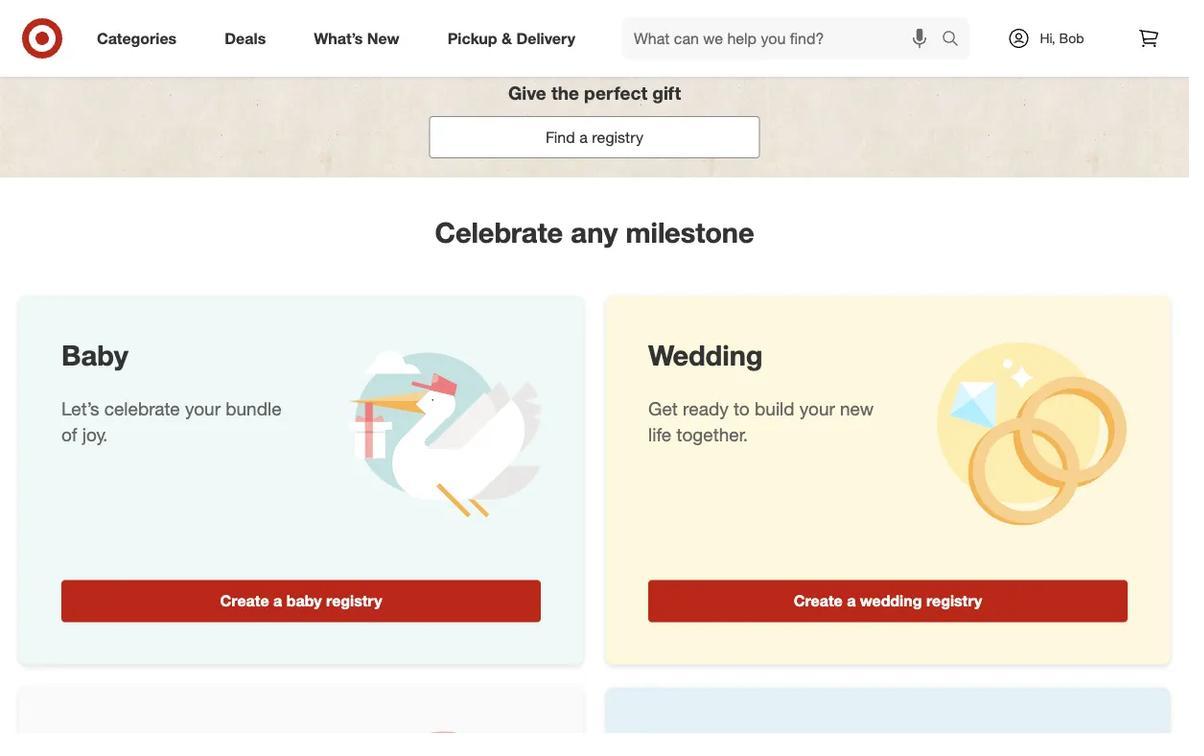 Task type: vqa. For each thing, say whether or not it's contained in the screenshot.
"What's New" link
yes



Task type: describe. For each thing, give the bounding box(es) containing it.
new
[[367, 29, 400, 48]]

search
[[934, 31, 980, 49]]

life
[[649, 424, 672, 446]]

baby
[[61, 338, 128, 372]]

what's new
[[314, 29, 400, 48]]

to
[[734, 398, 750, 420]]

perfect
[[584, 82, 648, 104]]

give the perfect gift
[[509, 82, 681, 104]]

deals link
[[208, 17, 290, 59]]

build
[[755, 398, 795, 420]]

new
[[841, 398, 874, 420]]

create for wedding
[[794, 591, 843, 610]]

create a wedding registry
[[794, 591, 983, 610]]

give
[[509, 82, 547, 104]]

let's celebrate your bundle of joy.
[[61, 398, 282, 446]]

get
[[649, 398, 678, 420]]

your inside let's celebrate your bundle of joy.
[[185, 398, 221, 420]]

deals
[[225, 29, 266, 48]]

1 horizontal spatial registry
[[592, 128, 644, 146]]

any
[[571, 215, 618, 249]]

create a wedding registry button
[[649, 580, 1129, 622]]

create for baby
[[220, 591, 269, 610]]

ready
[[683, 398, 729, 420]]

what's
[[314, 29, 363, 48]]

bundle
[[226, 398, 282, 420]]

wedding
[[649, 338, 763, 372]]

pickup & delivery link
[[431, 17, 600, 59]]

celebrate
[[435, 215, 564, 249]]

What can we help you find? suggestions appear below search field
[[623, 17, 947, 59]]

together.
[[677, 424, 749, 446]]

a for wedding
[[848, 591, 856, 610]]



Task type: locate. For each thing, give the bounding box(es) containing it.
find a registry button
[[429, 116, 760, 158]]

2 horizontal spatial a
[[848, 591, 856, 610]]

create left wedding
[[794, 591, 843, 610]]

0 horizontal spatial your
[[185, 398, 221, 420]]

registry right wedding
[[927, 591, 983, 610]]

create a baby registry
[[220, 591, 382, 610]]

a right "find"
[[580, 128, 588, 146]]

create left baby
[[220, 591, 269, 610]]

get ready to build your new life together.
[[649, 398, 874, 446]]

registry right baby
[[326, 591, 382, 610]]

registry for baby
[[326, 591, 382, 610]]

1 horizontal spatial a
[[580, 128, 588, 146]]

delivery
[[517, 29, 576, 48]]

bob
[[1060, 30, 1085, 47]]

pickup & delivery
[[448, 29, 576, 48]]

create
[[220, 591, 269, 610], [794, 591, 843, 610]]

let's
[[61, 398, 99, 420]]

registry for wedding
[[927, 591, 983, 610]]

pickup
[[448, 29, 498, 48]]

baby
[[287, 591, 322, 610]]

your left bundle
[[185, 398, 221, 420]]

categories
[[97, 29, 177, 48]]

the
[[552, 82, 579, 104]]

milestone
[[626, 215, 755, 249]]

0 horizontal spatial a
[[274, 591, 282, 610]]

&
[[502, 29, 512, 48]]

hi, bob
[[1041, 30, 1085, 47]]

your left new
[[800, 398, 836, 420]]

a for baby
[[274, 591, 282, 610]]

find
[[546, 128, 576, 146]]

celebrate
[[104, 398, 180, 420]]

2 create from the left
[[794, 591, 843, 610]]

a left wedding
[[848, 591, 856, 610]]

of
[[61, 424, 77, 446]]

1 create from the left
[[220, 591, 269, 610]]

celebrate any milestone
[[435, 215, 755, 249]]

find a registry
[[546, 128, 644, 146]]

1 horizontal spatial create
[[794, 591, 843, 610]]

joy.
[[82, 424, 108, 446]]

0 horizontal spatial create
[[220, 591, 269, 610]]

a left baby
[[274, 591, 282, 610]]

registry
[[592, 128, 644, 146], [326, 591, 382, 610], [927, 591, 983, 610]]

search button
[[934, 17, 980, 63]]

registry down perfect
[[592, 128, 644, 146]]

hi,
[[1041, 30, 1056, 47]]

create a baby registry button
[[61, 580, 541, 622]]

0 horizontal spatial registry
[[326, 591, 382, 610]]

1 horizontal spatial your
[[800, 398, 836, 420]]

wedding
[[861, 591, 923, 610]]

your
[[185, 398, 221, 420], [800, 398, 836, 420]]

2 horizontal spatial registry
[[927, 591, 983, 610]]

1 your from the left
[[185, 398, 221, 420]]

a
[[580, 128, 588, 146], [274, 591, 282, 610], [848, 591, 856, 610]]

categories link
[[81, 17, 201, 59]]

2 your from the left
[[800, 398, 836, 420]]

what's new link
[[298, 17, 424, 59]]

gift
[[653, 82, 681, 104]]

your inside the 'get ready to build your new life together.'
[[800, 398, 836, 420]]



